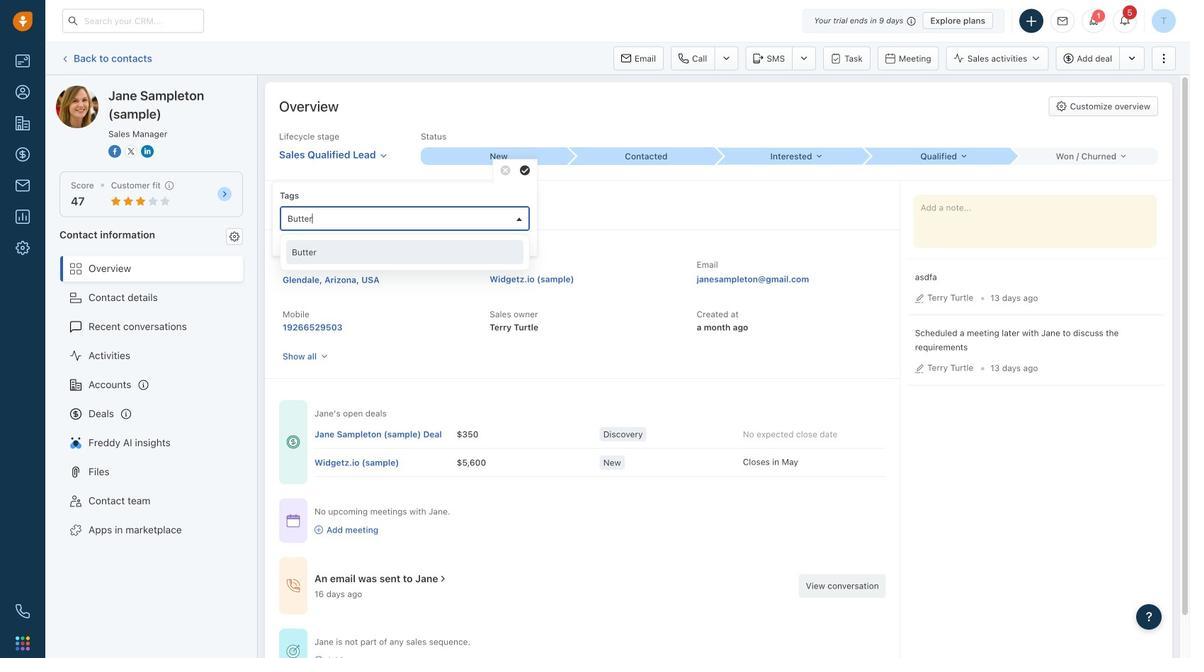 Task type: locate. For each thing, give the bounding box(es) containing it.
phone element
[[9, 597, 37, 626]]

2 cell from the top
[[315, 449, 457, 476]]

0 vertical spatial cell
[[315, 420, 457, 448]]

row group
[[315, 420, 886, 477]]

list box
[[286, 240, 524, 264]]

1 vertical spatial cell
[[315, 449, 457, 476]]

phone image
[[16, 604, 30, 618]]

1 cell from the top
[[315, 420, 457, 448]]

freshworks switcher image
[[16, 636, 30, 651]]

option
[[286, 240, 524, 264]]

cell
[[315, 420, 457, 448], [315, 449, 457, 476]]

container_wx8msf4aqz5i3rn1 image
[[286, 644, 300, 658]]

container_wx8msf4aqz5i3rn1 image
[[286, 435, 300, 449], [286, 514, 300, 528], [315, 526, 323, 534], [438, 574, 448, 584], [286, 579, 300, 593], [315, 656, 323, 658]]

Click to select search field
[[284, 211, 511, 226]]

row
[[315, 420, 886, 449], [315, 449, 886, 477]]



Task type: vqa. For each thing, say whether or not it's contained in the screenshot.
Freshworks Switcher image
yes



Task type: describe. For each thing, give the bounding box(es) containing it.
2 row from the top
[[315, 449, 886, 477]]

1 row from the top
[[315, 420, 886, 449]]

cell for 1st row from the bottom
[[315, 449, 457, 476]]

cell for second row from the bottom of the page
[[315, 420, 457, 448]]

Search your CRM... text field
[[62, 9, 204, 33]]

mng settings image
[[230, 231, 239, 241]]

send email image
[[1058, 17, 1068, 26]]



